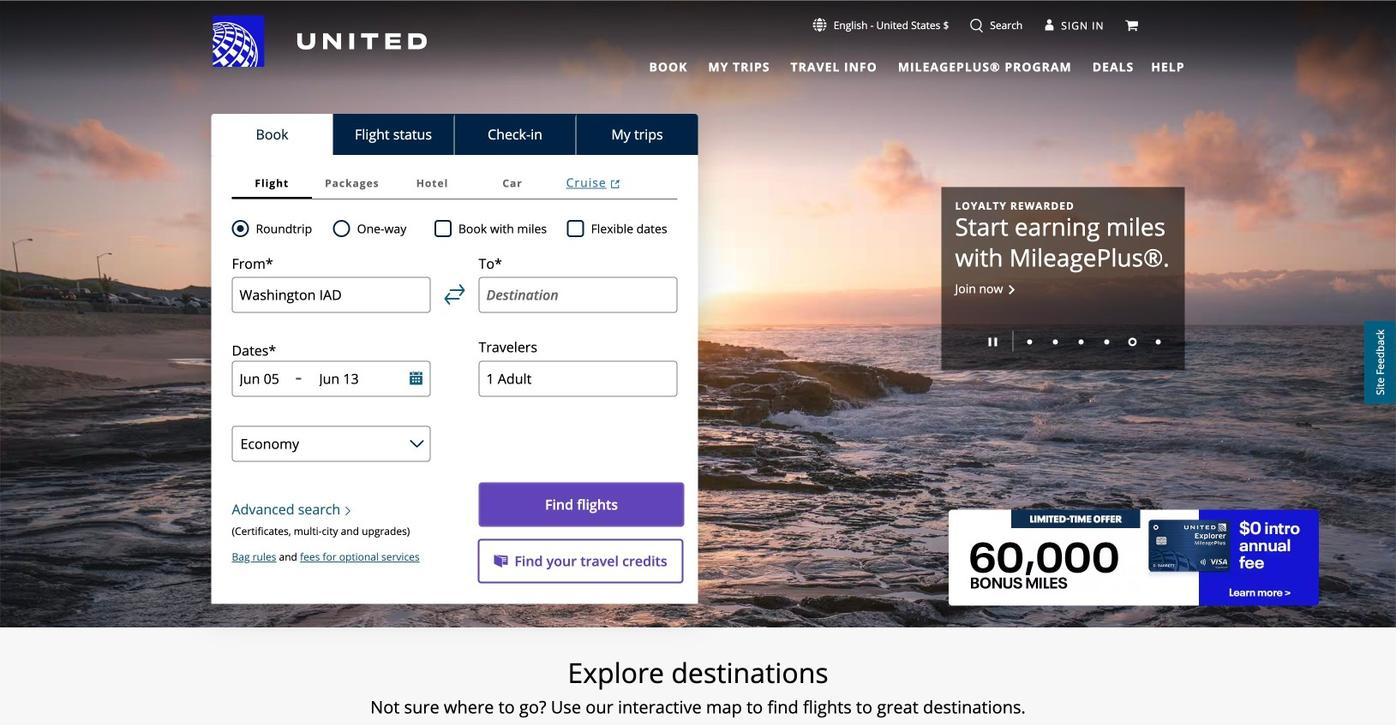 Task type: describe. For each thing, give the bounding box(es) containing it.
2 vertical spatial tab list
[[232, 167, 678, 200]]

slide 3 of 6 image
[[1079, 340, 1084, 345]]

Departure text field
[[240, 370, 288, 388]]

slide 1 of 6 image
[[1027, 340, 1032, 345]]

explore destinations element
[[113, 657, 1283, 691]]

slide 4 of 6 image
[[1104, 340, 1110, 345]]

one way flight search element
[[350, 219, 406, 239]]

round trip flight search element
[[249, 219, 312, 239]]

slide 6 of 6 image
[[1156, 340, 1161, 345]]



Task type: vqa. For each thing, say whether or not it's contained in the screenshot.
Slide 5 of 5 icon
no



Task type: locate. For each thing, give the bounding box(es) containing it.
reverse origin and destination image
[[444, 285, 465, 305]]

tab list
[[639, 52, 1138, 77], [211, 114, 698, 155], [232, 167, 678, 200]]

slide 5 of 6 image
[[1128, 338, 1137, 347]]

main content
[[0, 1, 1396, 726]]

not sure where to go? use our interactive map to find flights to great destinations. element
[[113, 698, 1283, 718]]

book with miles element
[[434, 219, 567, 239]]

Return text field
[[319, 370, 386, 388]]

carousel buttons element
[[955, 325, 1171, 357]]

slide 2 of 6 image
[[1053, 340, 1058, 345]]

Origin text field
[[232, 277, 431, 313]]

1 vertical spatial tab list
[[211, 114, 698, 155]]

0 vertical spatial tab list
[[639, 52, 1138, 77]]

view cart, click to view list of recently searched saved trips. image
[[1125, 19, 1139, 32]]

united logo link to homepage image
[[213, 15, 427, 67]]

pause image
[[989, 338, 997, 347]]

currently in english united states	$ enter to change image
[[813, 18, 827, 32]]

Destination text field
[[479, 277, 678, 313]]

navigation
[[0, 15, 1396, 77]]



